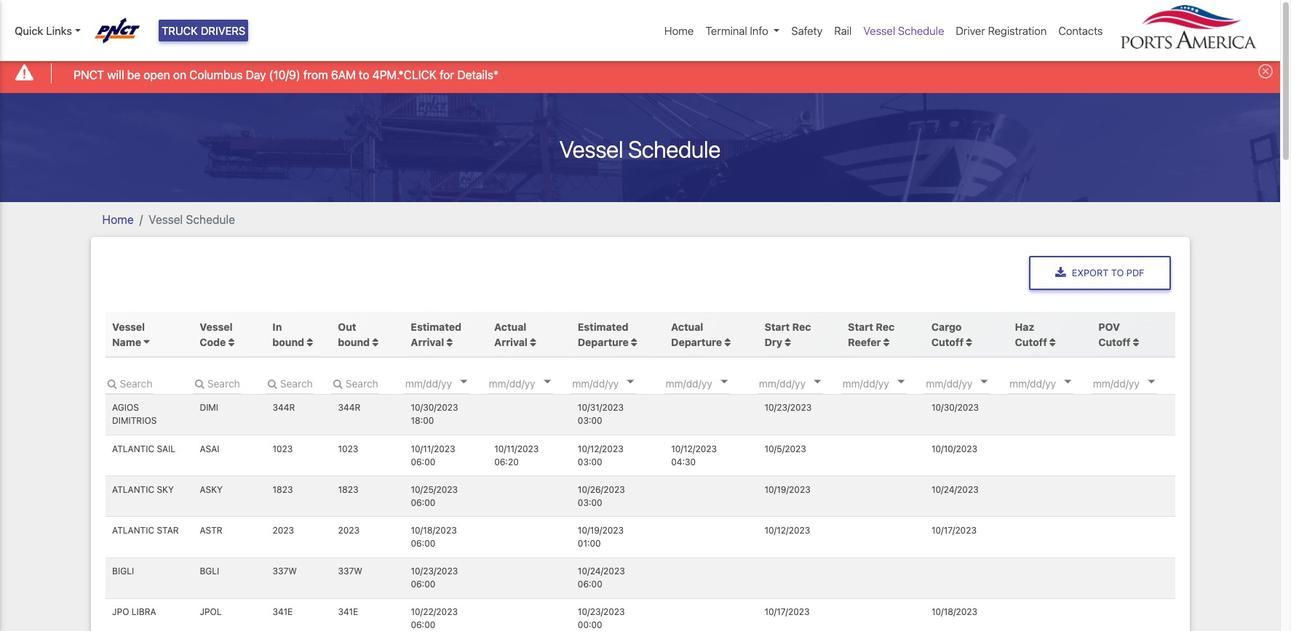 Task type: vqa. For each thing, say whether or not it's contained in the screenshot.


Task type: describe. For each thing, give the bounding box(es) containing it.
1 341e from the left
[[273, 607, 293, 618]]

10/26/2023
[[578, 485, 625, 496]]

10/5/2023
[[765, 444, 806, 455]]

10/30/2023 for 10/30/2023
[[932, 403, 979, 414]]

agios dimitrios
[[112, 403, 157, 427]]

10/12/2023 03:00
[[578, 444, 624, 468]]

6am
[[331, 68, 356, 81]]

10/23/2023 for 10/23/2023 06:00
[[411, 567, 458, 577]]

on
[[173, 68, 186, 81]]

details*
[[457, 68, 499, 81]]

06:00 for 10/11/2023 06:00
[[411, 457, 436, 468]]

10/12/2023 for 03:00
[[578, 444, 624, 455]]

10/30/2023 18:00
[[411, 403, 458, 427]]

agios
[[112, 403, 139, 414]]

asai
[[200, 444, 219, 455]]

2 1023 from the left
[[338, 444, 358, 455]]

reefer
[[848, 336, 881, 348]]

10/24/2023 for 10/24/2023
[[932, 485, 979, 496]]

quick links
[[15, 24, 72, 37]]

dry
[[765, 336, 783, 348]]

atlantic sail
[[112, 444, 176, 455]]

to
[[359, 68, 369, 81]]

terminal
[[706, 24, 747, 37]]

contacts link
[[1053, 17, 1109, 45]]

dimi
[[200, 403, 218, 414]]

astr
[[200, 526, 222, 537]]

1 2023 from the left
[[273, 526, 294, 537]]

03:00 for 10/26/2023 03:00
[[578, 498, 602, 509]]

name
[[112, 336, 141, 348]]

download image
[[1056, 267, 1066, 279]]

truck drivers
[[162, 24, 246, 37]]

06:00 for 10/23/2023 06:00
[[411, 580, 436, 591]]

jpo libra
[[112, 607, 156, 618]]

vessel schedule link
[[858, 17, 950, 45]]

info
[[750, 24, 769, 37]]

drivers
[[201, 24, 246, 37]]

2 horizontal spatial 10/12/2023
[[765, 526, 810, 537]]

2 vertical spatial vessel schedule
[[149, 213, 235, 226]]

2 344r from the left
[[338, 403, 361, 414]]

code
[[200, 336, 226, 348]]

00:00
[[578, 621, 602, 631]]

10/11/2023 for 06:00
[[411, 444, 455, 455]]

in bound
[[273, 321, 307, 348]]

open calendar image for 4th "mm/dd/yy" field from right
[[897, 381, 905, 384]]

registration
[[988, 24, 1047, 37]]

open calendar image for 3rd "mm/dd/yy" field
[[627, 381, 634, 384]]

links
[[46, 24, 72, 37]]

1 vertical spatial home
[[102, 213, 134, 226]]

truck
[[162, 24, 198, 37]]

actual for actual departure
[[671, 321, 703, 333]]

vessel name
[[112, 321, 145, 348]]

10/11/2023 06:00
[[411, 444, 455, 468]]

2 341e from the left
[[338, 607, 358, 618]]

bound for out
[[338, 336, 370, 348]]

open calendar image for third "mm/dd/yy" field from right
[[981, 381, 988, 384]]

actual for actual arrival
[[494, 321, 527, 333]]

10/10/2023
[[932, 444, 978, 455]]

pov cutoff
[[1099, 321, 1131, 348]]

will
[[107, 68, 124, 81]]

actual departure
[[671, 321, 722, 348]]

libra
[[132, 607, 156, 618]]

out bound
[[338, 321, 372, 348]]

bgli
[[200, 567, 219, 577]]

start rec dry
[[765, 321, 811, 348]]

start for reefer
[[848, 321, 874, 333]]

10/19/2023 01:00
[[578, 526, 624, 550]]

start rec reefer
[[848, 321, 895, 348]]

7 mm/dd/yy field from the left
[[925, 373, 1012, 394]]

0 vertical spatial home
[[665, 24, 694, 37]]

4 mm/dd/yy field from the left
[[664, 373, 752, 394]]

cargo cutoff
[[932, 321, 964, 348]]

safety
[[792, 24, 823, 37]]

10/23/2023 06:00
[[411, 567, 458, 591]]

01:00
[[578, 539, 601, 550]]

open
[[144, 68, 170, 81]]

close image
[[1259, 64, 1273, 79]]

departure for estimated
[[578, 336, 629, 348]]

export
[[1072, 268, 1109, 279]]

truck drivers link
[[159, 20, 248, 42]]

3 mm/dd/yy field from the left
[[571, 373, 658, 394]]

atlantic star
[[112, 526, 179, 537]]

rec for start rec reefer
[[876, 321, 895, 333]]

bound for in
[[273, 336, 304, 348]]

actual arrival
[[494, 321, 528, 348]]

10/18/2023 06:00
[[411, 526, 457, 550]]

for
[[440, 68, 454, 81]]

atlantic for atlantic sky
[[112, 485, 154, 496]]

sail
[[157, 444, 176, 455]]

estimated arrival
[[411, 321, 462, 348]]

8 mm/dd/yy field from the left
[[1008, 373, 1096, 394]]

open calendar image for second "mm/dd/yy" field from the left
[[544, 381, 551, 384]]

pdf
[[1127, 268, 1145, 279]]

cargo
[[932, 321, 962, 333]]

atlantic for atlantic sail
[[112, 444, 154, 455]]

10/25/2023 06:00
[[411, 485, 458, 509]]

10/12/2023 04:30
[[671, 444, 717, 468]]

10/24/2023 06:00
[[578, 567, 625, 591]]

star
[[157, 526, 179, 537]]

cutoff for pov
[[1099, 336, 1131, 348]]

to
[[1111, 268, 1124, 279]]

2 vertical spatial schedule
[[186, 213, 235, 226]]



Task type: locate. For each thing, give the bounding box(es) containing it.
1 vertical spatial atlantic
[[112, 485, 154, 496]]

2 horizontal spatial vessel schedule
[[864, 24, 944, 37]]

2 cutoff from the left
[[1015, 336, 1047, 348]]

asky
[[200, 485, 223, 496]]

03:00 up 10/26/2023
[[578, 457, 602, 468]]

driver registration
[[956, 24, 1047, 37]]

mm/dd/yy field
[[404, 373, 491, 394], [487, 373, 575, 394], [571, 373, 658, 394], [664, 373, 752, 394], [758, 373, 845, 394], [841, 373, 929, 394], [925, 373, 1012, 394], [1008, 373, 1096, 394], [1092, 373, 1179, 394]]

departure for actual
[[671, 336, 722, 348]]

rec inside start rec dry
[[793, 321, 811, 333]]

10/11/2023 down '18:00'
[[411, 444, 455, 455]]

0 vertical spatial schedule
[[898, 24, 944, 37]]

1 arrival from the left
[[411, 336, 444, 348]]

0 horizontal spatial 10/23/2023
[[411, 567, 458, 577]]

06:00 up the 10/23/2023 00:00 at bottom
[[578, 580, 603, 591]]

341e
[[273, 607, 293, 618], [338, 607, 358, 618]]

cutoff down cargo
[[932, 336, 964, 348]]

1 cutoff from the left
[[932, 336, 964, 348]]

1 horizontal spatial 10/23/2023
[[578, 607, 625, 618]]

10/11/2023 for 06:20
[[494, 444, 539, 455]]

1 horizontal spatial departure
[[671, 336, 722, 348]]

0 horizontal spatial 1823
[[273, 485, 293, 496]]

vessel
[[864, 24, 896, 37], [560, 135, 623, 163], [149, 213, 183, 226], [112, 321, 145, 333], [200, 321, 233, 333]]

in
[[273, 321, 282, 333]]

start up dry
[[765, 321, 790, 333]]

0 horizontal spatial home link
[[102, 213, 134, 226]]

1 bound from the left
[[273, 336, 304, 348]]

rail
[[834, 24, 852, 37]]

actual inside actual departure
[[671, 321, 703, 333]]

mm/dd/yy field down actual arrival
[[487, 373, 575, 394]]

1 03:00 from the top
[[578, 416, 602, 427]]

actual
[[494, 321, 527, 333], [671, 321, 703, 333]]

cutoff for cargo
[[932, 336, 964, 348]]

open calendar image for first "mm/dd/yy" field from the left
[[460, 381, 467, 384]]

0 horizontal spatial 10/18/2023
[[411, 526, 457, 537]]

4pm.*click
[[372, 68, 437, 81]]

1 horizontal spatial bound
[[338, 336, 370, 348]]

safety link
[[786, 17, 829, 45]]

2 open calendar image from the left
[[897, 381, 905, 384]]

1023
[[273, 444, 293, 455], [338, 444, 358, 455]]

1 atlantic from the top
[[112, 444, 154, 455]]

rec inside start rec reefer
[[876, 321, 895, 333]]

2 vertical spatial atlantic
[[112, 526, 154, 537]]

driver registration link
[[950, 17, 1053, 45]]

1 vertical spatial vessel schedule
[[560, 135, 721, 163]]

be
[[127, 68, 141, 81]]

3 cutoff from the left
[[1099, 336, 1131, 348]]

home link
[[659, 17, 700, 45], [102, 213, 134, 226]]

1 horizontal spatial 10/24/2023
[[932, 485, 979, 496]]

open calendar image
[[460, 381, 467, 384], [544, 381, 551, 384], [627, 381, 634, 384], [814, 381, 821, 384]]

10/23/2023 up 10/5/2023
[[765, 403, 812, 414]]

1 horizontal spatial cutoff
[[1015, 336, 1047, 348]]

0 horizontal spatial bound
[[273, 336, 304, 348]]

9 mm/dd/yy field from the left
[[1092, 373, 1179, 394]]

rec
[[793, 321, 811, 333], [876, 321, 895, 333]]

4 open calendar image from the left
[[814, 381, 821, 384]]

mm/dd/yy field down pov cutoff
[[1092, 373, 1179, 394]]

1 horizontal spatial 344r
[[338, 403, 361, 414]]

10/24/2023 down 01:00
[[578, 567, 625, 577]]

1 horizontal spatial 10/30/2023
[[932, 403, 979, 414]]

10/19/2023 up 01:00
[[578, 526, 624, 537]]

bigli
[[112, 567, 134, 577]]

06:00 for 10/22/2023 06:00
[[411, 621, 436, 631]]

driver
[[956, 24, 985, 37]]

1 10/11/2023 from the left
[[411, 444, 455, 455]]

2 10/11/2023 from the left
[[494, 444, 539, 455]]

10/30/2023 up 10/10/2023
[[932, 403, 979, 414]]

1 horizontal spatial actual
[[671, 321, 703, 333]]

0 horizontal spatial 10/19/2023
[[578, 526, 624, 537]]

0 horizontal spatial estimated
[[411, 321, 462, 333]]

rail link
[[829, 17, 858, 45]]

rec left start rec reefer
[[793, 321, 811, 333]]

out
[[338, 321, 356, 333]]

contacts
[[1059, 24, 1103, 37]]

06:00
[[411, 457, 436, 468], [411, 498, 436, 509], [411, 539, 436, 550], [411, 580, 436, 591], [578, 580, 603, 591], [411, 621, 436, 631]]

2 337w from the left
[[338, 567, 362, 577]]

1 horizontal spatial arrival
[[494, 336, 528, 348]]

10/19/2023
[[765, 485, 811, 496], [578, 526, 624, 537]]

10/17/2023
[[932, 526, 977, 537], [765, 607, 810, 618]]

2 departure from the left
[[671, 336, 722, 348]]

export to pdf
[[1072, 268, 1145, 279]]

jpol
[[200, 607, 222, 618]]

1 vertical spatial 10/19/2023
[[578, 526, 624, 537]]

1 horizontal spatial 337w
[[338, 567, 362, 577]]

10/12/2023 for 04:30
[[671, 444, 717, 455]]

5 open calendar image from the left
[[1148, 381, 1155, 384]]

arrival for estimated arrival
[[411, 336, 444, 348]]

1 1823 from the left
[[273, 485, 293, 496]]

0 horizontal spatial 10/12/2023
[[578, 444, 624, 455]]

jpo
[[112, 607, 129, 618]]

06:00 for 10/24/2023 06:00
[[578, 580, 603, 591]]

10/31/2023 03:00
[[578, 403, 624, 427]]

10/24/2023 for 10/24/2023 06:00
[[578, 567, 625, 577]]

1823
[[273, 485, 293, 496], [338, 485, 358, 496]]

0 horizontal spatial 341e
[[273, 607, 293, 618]]

arrival
[[411, 336, 444, 348], [494, 336, 528, 348]]

quick
[[15, 24, 43, 37]]

sky
[[157, 485, 174, 496]]

1 mm/dd/yy field from the left
[[404, 373, 491, 394]]

03:00 inside 10/26/2023 03:00
[[578, 498, 602, 509]]

arrival inside estimated arrival
[[411, 336, 444, 348]]

open calendar image
[[721, 381, 728, 384], [897, 381, 905, 384], [981, 381, 988, 384], [1064, 381, 1072, 384], [1148, 381, 1155, 384]]

2 2023 from the left
[[338, 526, 360, 537]]

estimated for arrival
[[411, 321, 462, 333]]

0 horizontal spatial 337w
[[273, 567, 297, 577]]

1 vertical spatial 10/23/2023
[[411, 567, 458, 577]]

terminal info link
[[700, 17, 786, 45]]

0 horizontal spatial vessel schedule
[[149, 213, 235, 226]]

0 vertical spatial 10/19/2023
[[765, 485, 811, 496]]

None field
[[105, 373, 153, 394], [193, 373, 241, 394], [266, 373, 314, 394], [331, 373, 379, 394], [105, 373, 153, 394], [193, 373, 241, 394], [266, 373, 314, 394], [331, 373, 379, 394]]

0 vertical spatial home link
[[659, 17, 700, 45]]

0 horizontal spatial 344r
[[273, 403, 295, 414]]

10/31/2023
[[578, 403, 624, 414]]

bound down out
[[338, 336, 370, 348]]

2 atlantic from the top
[[112, 485, 154, 496]]

2 rec from the left
[[876, 321, 895, 333]]

2 03:00 from the top
[[578, 457, 602, 468]]

from
[[303, 68, 328, 81]]

2 open calendar image from the left
[[544, 381, 551, 384]]

open calendar image for first "mm/dd/yy" field from the right
[[1148, 381, 1155, 384]]

10/18/2023 for 10/18/2023 06:00
[[411, 526, 457, 537]]

start up reefer
[[848, 321, 874, 333]]

1 departure from the left
[[578, 336, 629, 348]]

10/19/2023 for 10/19/2023 01:00
[[578, 526, 624, 537]]

03:00 down 10/26/2023
[[578, 498, 602, 509]]

10/19/2023 for 10/19/2023
[[765, 485, 811, 496]]

1 actual from the left
[[494, 321, 527, 333]]

export to pdf link
[[1029, 256, 1171, 291]]

1 start from the left
[[765, 321, 790, 333]]

10/22/2023
[[411, 607, 458, 618]]

pnct will be open on columbus day (10/9) from 6am to 4pm.*click for details*
[[74, 68, 499, 81]]

2 1823 from the left
[[338, 485, 358, 496]]

vessel code
[[200, 321, 233, 348]]

06:00 down "10/22/2023"
[[411, 621, 436, 631]]

10/18/2023
[[411, 526, 457, 537], [932, 607, 978, 618]]

1 horizontal spatial 10/11/2023
[[494, 444, 539, 455]]

mm/dd/yy field up 10/31/2023
[[571, 373, 658, 394]]

1 horizontal spatial schedule
[[628, 135, 721, 163]]

open calendar image for 4th "mm/dd/yy" field
[[721, 381, 728, 384]]

06:00 inside 10/23/2023 06:00
[[411, 580, 436, 591]]

06:00 inside 10/18/2023 06:00
[[411, 539, 436, 550]]

1 open calendar image from the left
[[721, 381, 728, 384]]

10/30/2023 up '18:00'
[[411, 403, 458, 414]]

rec for start rec dry
[[793, 321, 811, 333]]

2 mm/dd/yy field from the left
[[487, 373, 575, 394]]

10/22/2023 06:00
[[411, 607, 458, 631]]

0 vertical spatial 03:00
[[578, 416, 602, 427]]

1 horizontal spatial 10/18/2023
[[932, 607, 978, 618]]

1 337w from the left
[[273, 567, 297, 577]]

1 vertical spatial 10/24/2023
[[578, 567, 625, 577]]

cutoff down haz
[[1015, 336, 1047, 348]]

337w
[[273, 567, 297, 577], [338, 567, 362, 577]]

1 horizontal spatial 1023
[[338, 444, 358, 455]]

1 horizontal spatial home link
[[659, 17, 700, 45]]

2 horizontal spatial 10/23/2023
[[765, 403, 812, 414]]

0 horizontal spatial actual
[[494, 321, 527, 333]]

1 horizontal spatial 2023
[[338, 526, 360, 537]]

mm/dd/yy field down actual departure
[[664, 373, 752, 394]]

0 vertical spatial atlantic
[[112, 444, 154, 455]]

03:00 inside 10/12/2023 03:00
[[578, 457, 602, 468]]

03:00 for 10/31/2023 03:00
[[578, 416, 602, 427]]

3 atlantic from the top
[[112, 526, 154, 537]]

rec up reefer
[[876, 321, 895, 333]]

0 horizontal spatial 10/11/2023
[[411, 444, 455, 455]]

1 horizontal spatial home
[[665, 24, 694, 37]]

1 horizontal spatial 10/19/2023
[[765, 485, 811, 496]]

1 rec from the left
[[793, 321, 811, 333]]

06:00 up 10/25/2023
[[411, 457, 436, 468]]

1 vertical spatial home link
[[102, 213, 134, 226]]

start for dry
[[765, 321, 790, 333]]

0 horizontal spatial 1023
[[273, 444, 293, 455]]

03:00 down 10/31/2023
[[578, 416, 602, 427]]

03:00 inside 10/31/2023 03:00
[[578, 416, 602, 427]]

atlantic left star
[[112, 526, 154, 537]]

2 horizontal spatial schedule
[[898, 24, 944, 37]]

mm/dd/yy field up 10/30/2023 18:00
[[404, 373, 491, 394]]

1 10/30/2023 from the left
[[411, 403, 458, 414]]

bound inside in bound
[[273, 336, 304, 348]]

bound down in
[[273, 336, 304, 348]]

2 arrival from the left
[[494, 336, 528, 348]]

bound inside out bound
[[338, 336, 370, 348]]

1 horizontal spatial 1823
[[338, 485, 358, 496]]

1 vertical spatial schedule
[[628, 135, 721, 163]]

10/23/2023 for 10/23/2023
[[765, 403, 812, 414]]

quick links link
[[15, 23, 81, 39]]

1 vertical spatial 10/18/2023
[[932, 607, 978, 618]]

2 10/30/2023 from the left
[[932, 403, 979, 414]]

1 horizontal spatial 10/12/2023
[[671, 444, 717, 455]]

06:00 inside 10/25/2023 06:00
[[411, 498, 436, 509]]

10/30/2023 for 10/30/2023 18:00
[[411, 403, 458, 414]]

0 horizontal spatial 10/24/2023
[[578, 567, 625, 577]]

10/24/2023
[[932, 485, 979, 496], [578, 567, 625, 577]]

mm/dd/yy field down cargo cutoff
[[925, 373, 1012, 394]]

open calendar image for fifth "mm/dd/yy" field from the right
[[814, 381, 821, 384]]

0 vertical spatial 10/18/2023
[[411, 526, 457, 537]]

0 horizontal spatial schedule
[[186, 213, 235, 226]]

cutoff down pov
[[1099, 336, 1131, 348]]

mm/dd/yy field down haz cutoff
[[1008, 373, 1096, 394]]

2 estimated from the left
[[578, 321, 629, 333]]

2 bound from the left
[[338, 336, 370, 348]]

1 horizontal spatial rec
[[876, 321, 895, 333]]

2 vertical spatial 10/23/2023
[[578, 607, 625, 618]]

(10/9)
[[269, 68, 300, 81]]

start inside start rec dry
[[765, 321, 790, 333]]

0 horizontal spatial 2023
[[273, 526, 294, 537]]

06:00 up 10/23/2023 06:00
[[411, 539, 436, 550]]

06:00 inside 10/11/2023 06:00
[[411, 457, 436, 468]]

10/25/2023
[[411, 485, 458, 496]]

dimitrios
[[112, 416, 157, 427]]

haz
[[1015, 321, 1035, 333]]

3 03:00 from the top
[[578, 498, 602, 509]]

estimated
[[411, 321, 462, 333], [578, 321, 629, 333]]

06:00 up "10/22/2023"
[[411, 580, 436, 591]]

06:00 down 10/25/2023
[[411, 498, 436, 509]]

0 horizontal spatial 10/17/2023
[[765, 607, 810, 618]]

atlantic left sky
[[112, 485, 154, 496]]

2 horizontal spatial cutoff
[[1099, 336, 1131, 348]]

10/11/2023 up 06:20
[[494, 444, 539, 455]]

atlantic sky
[[112, 485, 174, 496]]

1 horizontal spatial 341e
[[338, 607, 358, 618]]

1 horizontal spatial 10/17/2023
[[932, 526, 977, 537]]

3 open calendar image from the left
[[627, 381, 634, 384]]

mm/dd/yy field down dry
[[758, 373, 845, 394]]

06:00 for 10/18/2023 06:00
[[411, 539, 436, 550]]

pnct will be open on columbus day (10/9) from 6am to 4pm.*click for details* alert
[[0, 54, 1280, 93]]

atlantic
[[112, 444, 154, 455], [112, 485, 154, 496], [112, 526, 154, 537]]

0 horizontal spatial 10/30/2023
[[411, 403, 458, 414]]

bound
[[273, 336, 304, 348], [338, 336, 370, 348]]

0 horizontal spatial start
[[765, 321, 790, 333]]

mm/dd/yy field down reefer
[[841, 373, 929, 394]]

home
[[665, 24, 694, 37], [102, 213, 134, 226]]

arrival for actual arrival
[[494, 336, 528, 348]]

atlantic for atlantic star
[[112, 526, 154, 537]]

0 vertical spatial 10/17/2023
[[932, 526, 977, 537]]

2 vertical spatial 03:00
[[578, 498, 602, 509]]

1 horizontal spatial start
[[848, 321, 874, 333]]

06:00 inside 10/24/2023 06:00
[[578, 580, 603, 591]]

18:00
[[411, 416, 434, 427]]

06:20
[[494, 457, 519, 468]]

columbus
[[189, 68, 243, 81]]

4 open calendar image from the left
[[1064, 381, 1072, 384]]

0 horizontal spatial rec
[[793, 321, 811, 333]]

5 mm/dd/yy field from the left
[[758, 373, 845, 394]]

0 vertical spatial vessel schedule
[[864, 24, 944, 37]]

10/18/2023 for 10/18/2023
[[932, 607, 978, 618]]

1 344r from the left
[[273, 403, 295, 414]]

0 horizontal spatial arrival
[[411, 336, 444, 348]]

10/23/2023 up 00:00
[[578, 607, 625, 618]]

1 1023 from the left
[[273, 444, 293, 455]]

1 vertical spatial 03:00
[[578, 457, 602, 468]]

10/26/2023 03:00
[[578, 485, 625, 509]]

pov
[[1099, 321, 1120, 333]]

10/23/2023 down 10/18/2023 06:00
[[411, 567, 458, 577]]

06:00 inside 10/22/2023 06:00
[[411, 621, 436, 631]]

1 vertical spatial 10/17/2023
[[765, 607, 810, 618]]

3 open calendar image from the left
[[981, 381, 988, 384]]

0 horizontal spatial cutoff
[[932, 336, 964, 348]]

estimated for departure
[[578, 321, 629, 333]]

0 vertical spatial 10/24/2023
[[932, 485, 979, 496]]

start inside start rec reefer
[[848, 321, 874, 333]]

1 estimated from the left
[[411, 321, 462, 333]]

1 horizontal spatial estimated
[[578, 321, 629, 333]]

2 actual from the left
[[671, 321, 703, 333]]

cutoff for haz
[[1015, 336, 1047, 348]]

departure
[[578, 336, 629, 348], [671, 336, 722, 348]]

estimated inside estimated departure
[[578, 321, 629, 333]]

06:00 for 10/25/2023 06:00
[[411, 498, 436, 509]]

pnct will be open on columbus day (10/9) from 6am to 4pm.*click for details* link
[[74, 66, 499, 83]]

actual inside actual arrival
[[494, 321, 527, 333]]

0 horizontal spatial departure
[[578, 336, 629, 348]]

2 start from the left
[[848, 321, 874, 333]]

10/19/2023 down 10/5/2023
[[765, 485, 811, 496]]

1 horizontal spatial vessel schedule
[[560, 135, 721, 163]]

04:30
[[671, 457, 696, 468]]

pnct
[[74, 68, 104, 81]]

day
[[246, 68, 266, 81]]

terminal info
[[706, 24, 769, 37]]

open calendar image for 8th "mm/dd/yy" field from the left
[[1064, 381, 1072, 384]]

10/23/2023 for 10/23/2023 00:00
[[578, 607, 625, 618]]

atlantic down dimitrios
[[112, 444, 154, 455]]

6 mm/dd/yy field from the left
[[841, 373, 929, 394]]

1 open calendar image from the left
[[460, 381, 467, 384]]

0 horizontal spatial home
[[102, 213, 134, 226]]

estimated departure
[[578, 321, 629, 348]]

start
[[765, 321, 790, 333], [848, 321, 874, 333]]

cutoff
[[932, 336, 964, 348], [1015, 336, 1047, 348], [1099, 336, 1131, 348]]

0 vertical spatial 10/23/2023
[[765, 403, 812, 414]]

10/11/2023 06:20
[[494, 444, 539, 468]]

10/24/2023 down 10/10/2023
[[932, 485, 979, 496]]

03:00 for 10/12/2023 03:00
[[578, 457, 602, 468]]



